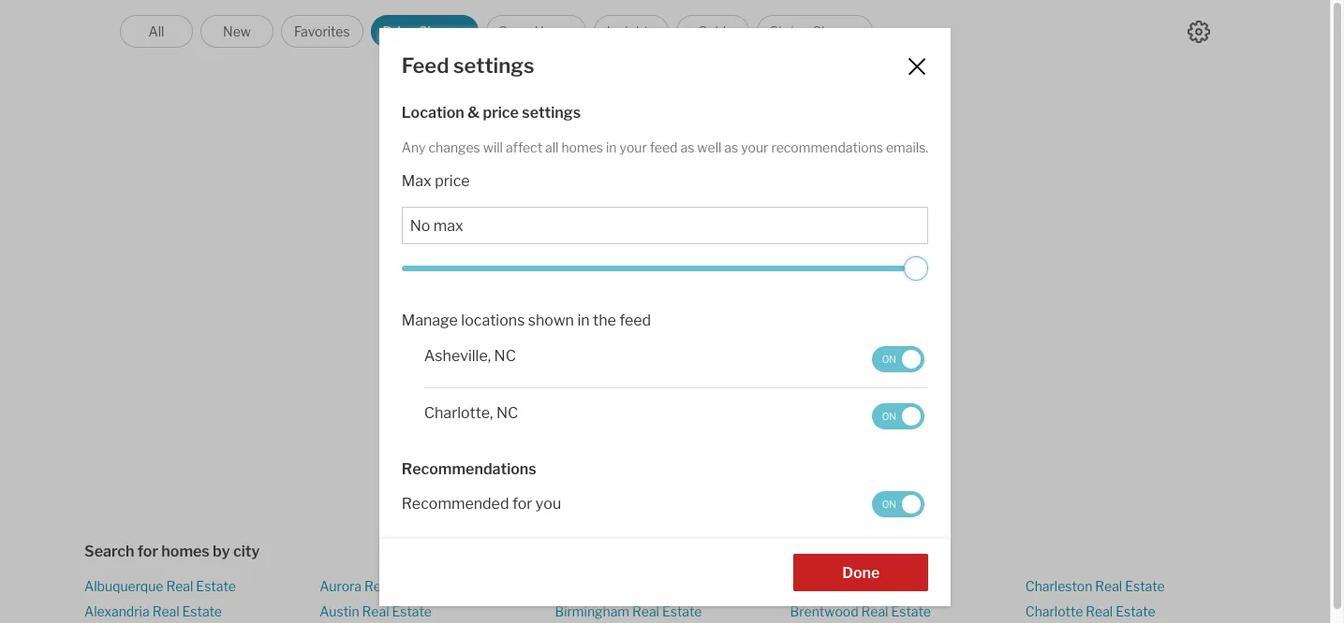 Task type: describe. For each thing, give the bounding box(es) containing it.
real for austin
[[362, 604, 389, 620]]

0 vertical spatial settings
[[453, 53, 534, 78]]

location
[[402, 104, 464, 122]]

asheville, nc
[[424, 348, 516, 366]]

Status Change radio
[[757, 15, 873, 48]]

charlotte
[[1026, 604, 1083, 620]]

Favorites radio
[[281, 15, 363, 48]]

real for charleston
[[1095, 579, 1122, 595]]

emails.
[[886, 140, 929, 156]]

estate for austin real estate
[[392, 604, 432, 620]]

well
[[697, 140, 722, 156]]

bowie real estate link
[[790, 579, 901, 595]]

price
[[383, 23, 416, 39]]

estate for brentwood real estate
[[891, 604, 931, 620]]

0 horizontal spatial your
[[536, 320, 567, 338]]

start building your feed by saving searches and favoriting homes.
[[439, 320, 891, 338]]

changes
[[429, 140, 480, 156]]

Max price slider range field
[[402, 257, 929, 281]]

real for alexandria
[[152, 604, 179, 620]]

estate for alexandria real estate
[[182, 604, 222, 620]]

nc for asheville, nc
[[494, 348, 516, 366]]

feed left saving
[[570, 320, 602, 338]]

All radio
[[120, 15, 193, 48]]

1 as from the left
[[681, 140, 694, 156]]

real for bowie
[[831, 579, 858, 595]]

insights
[[607, 23, 655, 39]]

building
[[477, 320, 532, 338]]

all
[[545, 140, 559, 156]]

2 horizontal spatial your
[[741, 140, 769, 156]]

1 horizontal spatial in
[[606, 140, 617, 156]]

new
[[223, 23, 251, 39]]

0 vertical spatial homes
[[562, 140, 603, 156]]

feed
[[402, 53, 449, 78]]

estate for bowie real estate
[[861, 579, 901, 595]]

house
[[534, 23, 574, 39]]

saving
[[625, 320, 671, 338]]

charleston
[[1026, 579, 1093, 595]]

change for price change
[[418, 23, 466, 39]]

alexandria real estate link
[[84, 604, 222, 620]]

Open House radio
[[486, 15, 586, 48]]

real for albuquerque
[[166, 579, 193, 595]]

search
[[84, 543, 134, 561]]

search for homes by city
[[84, 543, 260, 561]]

homes.
[[840, 320, 891, 338]]

all
[[149, 23, 164, 39]]

charleston real estate
[[1026, 579, 1165, 595]]

status change
[[770, 23, 859, 39]]

1 horizontal spatial by
[[605, 320, 622, 338]]

affect
[[506, 140, 542, 156]]

searches
[[674, 320, 737, 338]]

albuquerque real estate link
[[84, 579, 236, 595]]

1 vertical spatial price
[[435, 173, 470, 190]]

austin real estate link
[[320, 604, 432, 620]]

austin real estate
[[320, 604, 432, 620]]

Sold radio
[[676, 15, 749, 48]]

done
[[843, 565, 880, 583]]

estate for charlotte real estate
[[1116, 604, 1156, 620]]

brentwood
[[790, 604, 859, 620]]

New radio
[[200, 15, 274, 48]]

feed settings
[[402, 53, 534, 78]]

sold
[[699, 23, 726, 39]]

bowie
[[790, 579, 828, 595]]

1 vertical spatial in
[[577, 312, 590, 330]]

Price Change radio
[[371, 15, 478, 48]]

charlotte real estate link
[[1026, 604, 1156, 620]]



Task type: vqa. For each thing, say whether or not it's contained in the screenshot.
Request inside dialog
no



Task type: locate. For each thing, give the bounding box(es) containing it.
recommendations
[[402, 461, 537, 479]]

nc for charlotte, nc
[[496, 405, 518, 423]]

estate up austin real estate link
[[394, 579, 434, 595]]

estate for albuquerque real estate
[[196, 579, 236, 595]]

0 horizontal spatial for
[[138, 543, 158, 561]]

shown
[[528, 312, 574, 330]]

alexandria real estate
[[84, 604, 222, 620]]

by left city
[[213, 543, 230, 561]]

settings up all
[[522, 104, 581, 122]]

austin
[[320, 604, 359, 620]]

by
[[605, 320, 622, 338], [213, 543, 230, 561]]

estate down charleston real estate
[[1116, 604, 1156, 620]]

0 horizontal spatial in
[[577, 312, 590, 330]]

for for recommended
[[512, 495, 532, 513]]

bowie real estate
[[790, 579, 901, 595]]

1 horizontal spatial price
[[483, 104, 519, 122]]

2 change from the left
[[812, 23, 859, 39]]

as left well
[[681, 140, 694, 156]]

nc right the charlotte,
[[496, 405, 518, 423]]

change for status change
[[812, 23, 859, 39]]

you
[[536, 495, 561, 513]]

real up brentwood real estate on the bottom of page
[[831, 579, 858, 595]]

real up charlotte real estate
[[1095, 579, 1122, 595]]

0 horizontal spatial change
[[418, 23, 466, 39]]

estate for aurora real estate
[[394, 579, 434, 595]]

estate down aurora real estate
[[392, 604, 432, 620]]

estate for birmingham real estate
[[662, 604, 702, 620]]

for up albuquerque real estate link
[[138, 543, 158, 561]]

feed right the
[[619, 312, 651, 330]]

alexandria
[[84, 604, 150, 620]]

settings down "open"
[[453, 53, 534, 78]]

status
[[770, 23, 809, 39]]

max price
[[402, 173, 470, 190]]

1 change from the left
[[418, 23, 466, 39]]

2 as from the left
[[724, 140, 738, 156]]

1 horizontal spatial change
[[812, 23, 859, 39]]

change up feed at the top of the page
[[418, 23, 466, 39]]

charlotte,
[[424, 405, 493, 423]]

price down changes
[[435, 173, 470, 190]]

1 vertical spatial by
[[213, 543, 230, 561]]

0 horizontal spatial by
[[213, 543, 230, 561]]

option group containing all
[[120, 15, 873, 48]]

estate for charleston real estate
[[1125, 579, 1165, 595]]

real right birmingham
[[632, 604, 659, 620]]

estate down done button
[[891, 604, 931, 620]]

real down charleston real estate
[[1086, 604, 1113, 620]]

nc down building
[[494, 348, 516, 366]]

recommended
[[402, 495, 509, 513]]

your right building
[[536, 320, 567, 338]]

the
[[593, 312, 616, 330]]

location & price settings
[[402, 104, 581, 122]]

0 vertical spatial in
[[606, 140, 617, 156]]

charlotte, nc
[[424, 405, 518, 423]]

0 horizontal spatial as
[[681, 140, 694, 156]]

feed left well
[[650, 140, 678, 156]]

in left the
[[577, 312, 590, 330]]

and
[[741, 320, 767, 338]]

birmingham
[[555, 604, 630, 620]]

price
[[483, 104, 519, 122], [435, 173, 470, 190]]

for
[[512, 495, 532, 513], [138, 543, 158, 561]]

max
[[402, 173, 432, 190]]

by left saving
[[605, 320, 622, 338]]

start
[[439, 320, 474, 338]]

feed
[[650, 140, 678, 156], [619, 312, 651, 330], [570, 320, 602, 338]]

change right status
[[812, 23, 859, 39]]

your right well
[[741, 140, 769, 156]]

asheville,
[[424, 348, 491, 366]]

done button
[[794, 555, 929, 592]]

for left the you
[[512, 495, 532, 513]]

manage
[[402, 312, 458, 330]]

nc
[[494, 348, 516, 366], [496, 405, 518, 423]]

price change
[[383, 23, 466, 39]]

1 vertical spatial homes
[[161, 543, 210, 561]]

in right all
[[606, 140, 617, 156]]

birmingham real estate link
[[555, 604, 702, 620]]

favoriting
[[770, 320, 837, 338]]

change inside option
[[812, 23, 859, 39]]

homes right all
[[562, 140, 603, 156]]

your left well
[[620, 140, 647, 156]]

real for charlotte
[[1086, 604, 1113, 620]]

charlotte real estate
[[1026, 604, 1156, 620]]

submit search image
[[855, 367, 870, 382]]

estate down city
[[196, 579, 236, 595]]

aurora
[[320, 579, 362, 595]]

0 vertical spatial for
[[512, 495, 532, 513]]

birmingham real estate
[[555, 604, 702, 620]]

real down the bowie real estate link
[[861, 604, 889, 620]]

estate right birmingham
[[662, 604, 702, 620]]

Insights radio
[[594, 15, 668, 48]]

city
[[233, 543, 260, 561]]

open house
[[498, 23, 574, 39]]

aurora real estate link
[[320, 579, 434, 595]]

estate up charlotte real estate
[[1125, 579, 1165, 595]]

charleston real estate link
[[1026, 579, 1165, 595]]

real down aurora real estate
[[362, 604, 389, 620]]

option group
[[120, 15, 873, 48]]

real
[[166, 579, 193, 595], [364, 579, 392, 595], [831, 579, 858, 595], [1095, 579, 1122, 595], [152, 604, 179, 620], [362, 604, 389, 620], [632, 604, 659, 620], [861, 604, 889, 620], [1086, 604, 1113, 620]]

real down search for homes by city
[[166, 579, 193, 595]]

as
[[681, 140, 694, 156], [724, 140, 738, 156]]

Max price input text field
[[410, 218, 920, 235]]

brentwood real estate link
[[790, 604, 931, 620]]

real for birmingham
[[632, 604, 659, 620]]

1 vertical spatial settings
[[522, 104, 581, 122]]

real for aurora
[[364, 579, 392, 595]]

real for brentwood
[[861, 604, 889, 620]]

open
[[498, 23, 532, 39]]

manage locations shown in the feed
[[402, 312, 651, 330]]

0 vertical spatial by
[[605, 320, 622, 338]]

0 vertical spatial nc
[[494, 348, 516, 366]]

change
[[418, 23, 466, 39], [812, 23, 859, 39]]

homes
[[562, 140, 603, 156], [161, 543, 210, 561]]

real down "albuquerque real estate"
[[152, 604, 179, 620]]

0 vertical spatial price
[[483, 104, 519, 122]]

recommended for you
[[402, 495, 561, 513]]

settings
[[453, 53, 534, 78], [522, 104, 581, 122]]

1 vertical spatial nc
[[496, 405, 518, 423]]

homes up albuquerque real estate link
[[161, 543, 210, 561]]

recommendations
[[771, 140, 883, 156]]

brentwood real estate
[[790, 604, 931, 620]]

1 horizontal spatial as
[[724, 140, 738, 156]]

estate down "albuquerque real estate"
[[182, 604, 222, 620]]

1 horizontal spatial homes
[[562, 140, 603, 156]]

1 horizontal spatial for
[[512, 495, 532, 513]]

albuquerque real estate
[[84, 579, 236, 595]]

0 horizontal spatial price
[[435, 173, 470, 190]]

0 horizontal spatial homes
[[161, 543, 210, 561]]

albuquerque
[[84, 579, 163, 595]]

will
[[483, 140, 503, 156]]

estate up brentwood real estate on the bottom of page
[[861, 579, 901, 595]]

price right &
[[483, 104, 519, 122]]

1 horizontal spatial your
[[620, 140, 647, 156]]

&
[[468, 104, 480, 122]]

any
[[402, 140, 426, 156]]

locations
[[461, 312, 525, 330]]

estate
[[196, 579, 236, 595], [394, 579, 434, 595], [861, 579, 901, 595], [1125, 579, 1165, 595], [182, 604, 222, 620], [392, 604, 432, 620], [662, 604, 702, 620], [891, 604, 931, 620], [1116, 604, 1156, 620]]

as right well
[[724, 140, 738, 156]]

in
[[606, 140, 617, 156], [577, 312, 590, 330]]

your
[[620, 140, 647, 156], [741, 140, 769, 156], [536, 320, 567, 338]]

real up austin real estate link
[[364, 579, 392, 595]]

for for search
[[138, 543, 158, 561]]

1 vertical spatial for
[[138, 543, 158, 561]]

favorites
[[294, 23, 350, 39]]

change inside radio
[[418, 23, 466, 39]]

aurora real estate
[[320, 579, 434, 595]]

any changes will affect all homes in your feed as well as your recommendations emails.
[[402, 140, 929, 156]]



